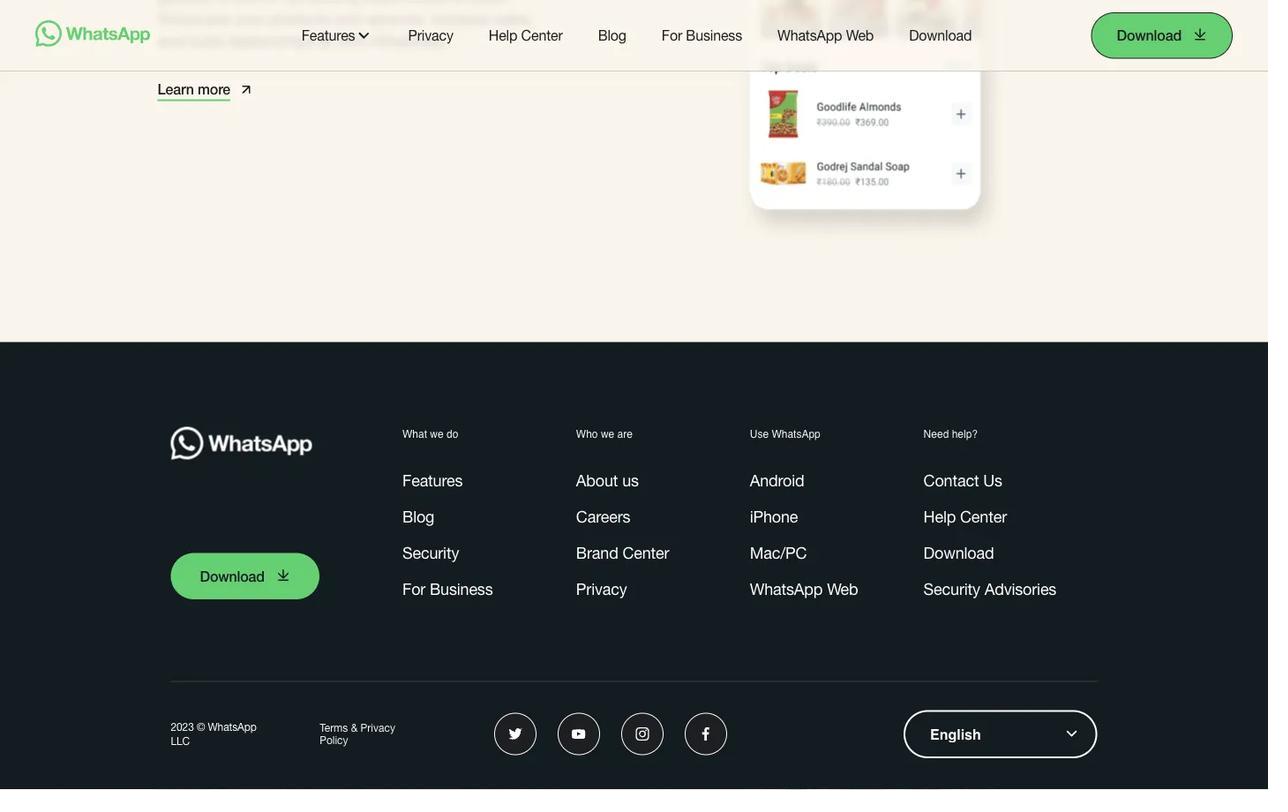 Task type: vqa. For each thing, say whether or not it's contained in the screenshot.


Task type: locate. For each thing, give the bounding box(es) containing it.
0 horizontal spatial for
[[403, 580, 426, 598]]

1 vertical spatial blog
[[403, 507, 435, 526]]

0 vertical spatial whatsapp web
[[778, 27, 874, 43]]

0 vertical spatial privacy link
[[408, 26, 454, 45]]

©
[[197, 721, 205, 733]]

0 horizontal spatial help
[[489, 27, 518, 43]]

privacy link
[[408, 26, 454, 45], [576, 578, 634, 600]]

0 vertical spatial help center
[[489, 27, 563, 43]]

screenshot of whatsapp business showing an online grocery store with products for sale image
[[729, 0, 1017, 254]]

0 vertical spatial center
[[521, 27, 563, 43]]

blog link
[[598, 26, 627, 45], [403, 505, 442, 527]]

policy
[[320, 734, 348, 747]]

features inside "features" dropdown button
[[302, 27, 355, 43]]

more
[[198, 81, 230, 97]]

blog inside 'link'
[[403, 507, 435, 526]]

features for "features" dropdown button
[[302, 27, 355, 43]]

1 horizontal spatial we
[[601, 428, 615, 440]]

help center
[[489, 27, 563, 43], [924, 507, 1007, 526]]

1 we from the left
[[430, 428, 444, 440]]

0 horizontal spatial for business
[[403, 580, 493, 598]]

1 vertical spatial security
[[924, 580, 981, 598]]

center
[[521, 27, 563, 43], [961, 507, 1007, 526], [623, 543, 670, 562]]

0 vertical spatial for business
[[662, 27, 742, 43]]

1 horizontal spatial business
[[686, 27, 742, 43]]

business
[[686, 27, 742, 43], [430, 580, 493, 598]]

help
[[489, 27, 518, 43], [924, 507, 956, 526]]

0 vertical spatial web
[[846, 27, 874, 43]]

download
[[909, 27, 972, 43], [1117, 27, 1182, 44], [924, 543, 994, 562], [200, 568, 265, 585]]

0 horizontal spatial features
[[302, 27, 355, 43]]

web for topmost whatsapp web link
[[846, 27, 874, 43]]

1 vertical spatial privacy
[[576, 580, 627, 598]]

web for whatsapp web link to the bottom
[[827, 580, 859, 598]]

1 horizontal spatial privacy
[[408, 27, 454, 43]]

whatsapp web for whatsapp web link to the bottom
[[750, 580, 859, 598]]

facebook image
[[701, 727, 711, 741]]

do
[[447, 428, 458, 440]]

security for security
[[403, 543, 459, 562]]

for
[[662, 27, 682, 43], [403, 580, 426, 598]]

web
[[846, 27, 874, 43], [827, 580, 859, 598]]

0 horizontal spatial help center
[[489, 27, 563, 43]]

0 vertical spatial for business link
[[662, 26, 742, 45]]

for business
[[662, 27, 742, 43], [403, 580, 493, 598]]

0 horizontal spatial blog link
[[403, 505, 442, 527]]

0 vertical spatial whatsapp web link
[[778, 26, 874, 45]]

contact us
[[924, 471, 1003, 489]]

features for features link
[[403, 471, 463, 489]]

help center link for blog
[[489, 26, 563, 45]]

1 vertical spatial help
[[924, 507, 956, 526]]

we left do
[[430, 428, 444, 440]]

for business link
[[662, 26, 742, 45], [403, 578, 500, 600]]

2023
[[171, 721, 194, 733]]

1 horizontal spatial help center link
[[924, 505, 1014, 527]]

1 horizontal spatial for business
[[662, 27, 742, 43]]

security for security advisories
[[924, 580, 981, 598]]

help for privacy
[[489, 27, 518, 43]]

we left are on the bottom of page
[[601, 428, 615, 440]]

0 horizontal spatial center
[[521, 27, 563, 43]]

0 horizontal spatial for business link
[[403, 578, 500, 600]]

we for features
[[430, 428, 444, 440]]

0 horizontal spatial help center link
[[489, 26, 563, 45]]

blog for the 'blog' 'link' to the right
[[598, 27, 627, 43]]

use
[[750, 428, 769, 440]]

about us
[[576, 471, 639, 489]]

1 vertical spatial for business
[[403, 580, 493, 598]]

help center for blog
[[489, 27, 563, 43]]

whatsapp
[[778, 27, 843, 43], [772, 428, 821, 440], [750, 580, 823, 598], [208, 721, 257, 733]]

security down features link
[[403, 543, 459, 562]]

1 vertical spatial for business link
[[403, 578, 500, 600]]

0 vertical spatial blog link
[[598, 26, 627, 45]]

security
[[403, 543, 459, 562], [924, 580, 981, 598]]

whatsapp web
[[778, 27, 874, 43], [750, 580, 859, 598]]

1 horizontal spatial help center
[[924, 507, 1007, 526]]

0 horizontal spatial privacy
[[361, 722, 395, 734]]

download link
[[1092, 12, 1233, 58], [909, 26, 972, 45], [924, 542, 1002, 564], [171, 553, 319, 599]]

2 horizontal spatial privacy
[[576, 580, 627, 598]]

we
[[430, 428, 444, 440], [601, 428, 615, 440]]

1 horizontal spatial for business link
[[662, 26, 742, 45]]

android
[[750, 471, 805, 489]]

1 vertical spatial help center link
[[924, 505, 1014, 527]]

llc
[[171, 735, 190, 747]]

2 we from the left
[[601, 428, 615, 440]]

contact us link
[[924, 469, 1010, 491]]

1 horizontal spatial privacy link
[[576, 578, 634, 600]]

0 horizontal spatial security
[[403, 543, 459, 562]]

0 vertical spatial for
[[662, 27, 682, 43]]

for business for security
[[403, 580, 493, 598]]

1 vertical spatial business
[[430, 580, 493, 598]]

business for blog
[[686, 27, 742, 43]]

security left advisories
[[924, 580, 981, 598]]

who
[[576, 428, 598, 440]]

help for contact us
[[924, 507, 956, 526]]

careers link
[[576, 505, 638, 527]]

1 vertical spatial help center
[[924, 507, 1007, 526]]

0 horizontal spatial privacy link
[[408, 26, 454, 45]]

1 vertical spatial center
[[961, 507, 1007, 526]]

1 vertical spatial blog link
[[403, 505, 442, 527]]

1 horizontal spatial security
[[924, 580, 981, 598]]

1 horizontal spatial help
[[924, 507, 956, 526]]

0 vertical spatial help
[[489, 27, 518, 43]]

whatsapp inside 2023 © whatsapp llc
[[208, 721, 257, 733]]

0 vertical spatial help center link
[[489, 26, 563, 45]]

features
[[302, 27, 355, 43], [403, 471, 463, 489]]

1 vertical spatial whatsapp web
[[750, 580, 859, 598]]

0 horizontal spatial business
[[430, 580, 493, 598]]

business for security
[[430, 580, 493, 598]]

security link
[[403, 542, 466, 564]]

privacy
[[408, 27, 454, 43], [576, 580, 627, 598], [361, 722, 395, 734]]

privacy for privacy link to the top
[[408, 27, 454, 43]]

0 vertical spatial security
[[403, 543, 459, 562]]

2 horizontal spatial center
[[961, 507, 1007, 526]]

1 horizontal spatial for
[[662, 27, 682, 43]]

learn more link
[[158, 81, 256, 97]]

1 vertical spatial whatsapp web link
[[750, 578, 866, 600]]

features button
[[296, 24, 373, 46]]

0 horizontal spatial blog
[[403, 507, 435, 526]]

0 vertical spatial blog
[[598, 27, 627, 43]]

0 horizontal spatial we
[[430, 428, 444, 440]]

1 vertical spatial for
[[403, 580, 426, 598]]

blog
[[598, 27, 627, 43], [403, 507, 435, 526]]

0 vertical spatial privacy
[[408, 27, 454, 43]]

1 horizontal spatial blog
[[598, 27, 627, 43]]

advisories
[[985, 580, 1057, 598]]

terms
[[320, 722, 348, 734]]

1 vertical spatial features
[[403, 471, 463, 489]]

1 vertical spatial web
[[827, 580, 859, 598]]

2 vertical spatial privacy
[[361, 722, 395, 734]]

whatsapp web link
[[778, 26, 874, 45], [750, 578, 866, 600]]

help center link
[[489, 26, 563, 45], [924, 505, 1014, 527]]

1 horizontal spatial features
[[403, 471, 463, 489]]

whatsapp web inside whatsapp web link
[[750, 580, 859, 598]]

features inside features link
[[403, 471, 463, 489]]

are
[[618, 428, 633, 440]]

0 vertical spatial features
[[302, 27, 355, 43]]

0 vertical spatial business
[[686, 27, 742, 43]]

about
[[576, 471, 618, 489]]

for business link for security
[[403, 578, 500, 600]]

2 vertical spatial center
[[623, 543, 670, 562]]



Task type: describe. For each thing, give the bounding box(es) containing it.
twitter image
[[508, 727, 523, 741]]

privacy inside terms & privacy policy
[[361, 722, 395, 734]]

blog for the leftmost the 'blog' 'link'
[[403, 507, 435, 526]]

us
[[984, 471, 1003, 489]]

for for blog
[[662, 27, 682, 43]]

careers
[[576, 507, 631, 526]]

brand
[[576, 543, 619, 562]]

help center link for download
[[924, 505, 1014, 527]]

use whatsapp
[[750, 428, 821, 440]]

whatsapp main logo image
[[171, 427, 312, 510]]

whatsapp main page image
[[35, 20, 150, 47]]

help center for download
[[924, 507, 1007, 526]]

security advisories link
[[924, 578, 1064, 600]]

youtube image
[[572, 727, 586, 741]]

brand center
[[576, 543, 670, 562]]

we for about us
[[601, 428, 615, 440]]

center for download
[[961, 507, 1007, 526]]

whatsapp web for topmost whatsapp web link
[[778, 27, 874, 43]]

1 vertical spatial privacy link
[[576, 578, 634, 600]]

terms & privacy policy link
[[320, 722, 421, 747]]

mac/pc link
[[750, 542, 814, 564]]

privacy for the bottommost privacy link
[[576, 580, 627, 598]]

instagram image
[[636, 727, 650, 741]]

1 horizontal spatial blog link
[[598, 26, 627, 45]]

mac/pc
[[750, 543, 807, 562]]

us
[[622, 471, 639, 489]]

2023 © whatsapp llc
[[171, 721, 257, 747]]

features link
[[403, 469, 470, 491]]

&
[[351, 722, 358, 734]]

brand center link
[[576, 542, 677, 564]]

about us link
[[576, 469, 646, 491]]

iphone
[[750, 507, 798, 526]]

1 horizontal spatial center
[[623, 543, 670, 562]]

what we do
[[403, 428, 458, 440]]

security advisories
[[924, 580, 1057, 598]]

learn
[[158, 81, 194, 97]]

android link
[[750, 469, 812, 491]]

terms & privacy policy
[[320, 722, 395, 747]]

learn more
[[158, 81, 230, 97]]

need help?
[[924, 428, 978, 440]]

for business link for blog
[[662, 26, 742, 45]]

who we are
[[576, 428, 633, 440]]

contact
[[924, 471, 979, 489]]

for for security
[[403, 580, 426, 598]]

center for blog
[[521, 27, 563, 43]]

help?
[[952, 428, 978, 440]]

iphone link
[[750, 505, 805, 527]]

need
[[924, 428, 949, 440]]

for business for blog
[[662, 27, 742, 43]]

what
[[403, 428, 427, 440]]



